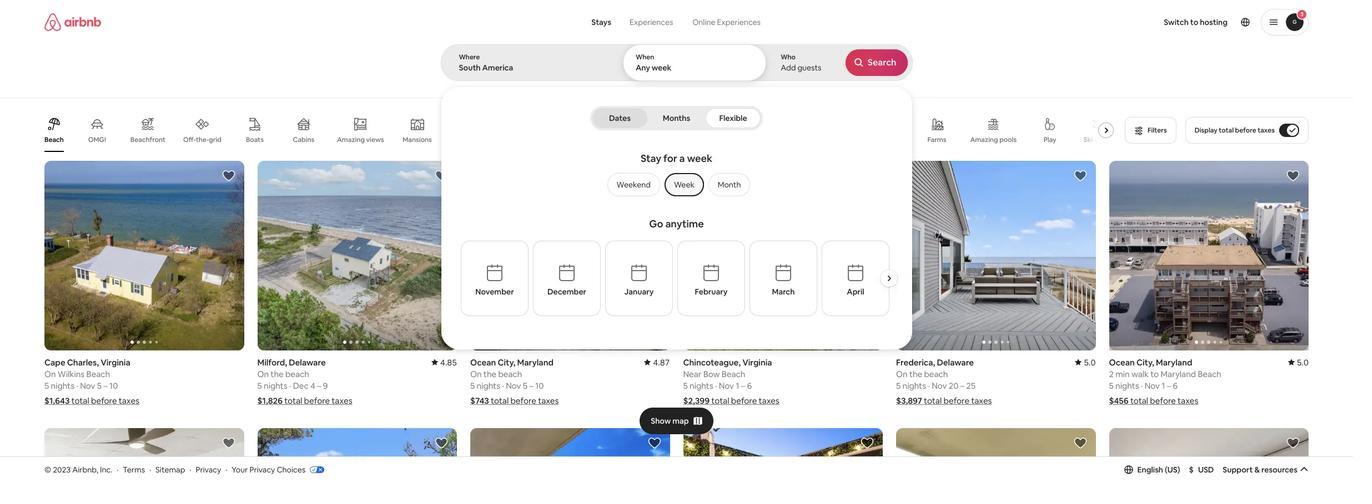 Task type: describe. For each thing, give the bounding box(es) containing it.
1 inside chincoteague, virginia near bow beach 5 nights · nov 1 – 6 $2,399 total before taxes
[[736, 381, 740, 391]]

english (us) button
[[1125, 465, 1181, 475]]

support & resources
[[1224, 465, 1298, 475]]

on inside ocean city, maryland on the beach 5 nights · nov 5 – 10 $743 total before taxes
[[471, 369, 482, 380]]

Where field
[[459, 63, 604, 73]]

add to wishlist: chincoteague, virginia image
[[435, 437, 448, 450]]

ocean for min
[[1110, 358, 1135, 368]]

sitemap
[[156, 465, 185, 475]]

5 inside chincoteague, virginia near bow beach 5 nights · nov 1 – 6 $2,399 total before taxes
[[684, 381, 688, 391]]

add to wishlist: milford, delaware image
[[435, 169, 448, 183]]

march
[[773, 287, 795, 297]]

2023
[[53, 465, 71, 475]]

go anytime
[[650, 218, 704, 231]]

taxes inside cape charles, virginia on wilkins beach 5 nights · nov 5 – 10 $1,643 total before taxes
[[119, 396, 139, 406]]

· inside frederica, delaware on the beach 5 nights · nov 20 – 25 $3,897 total before taxes
[[929, 381, 930, 391]]

$456
[[1110, 396, 1129, 406]]

any
[[636, 63, 650, 73]]

before inside frederica, delaware on the beach 5 nights · nov 20 – 25 $3,897 total before taxes
[[944, 396, 970, 406]]

before inside ocean city, maryland on the beach 5 nights · nov 5 – 10 $743 total before taxes
[[511, 396, 537, 406]]

months
[[663, 113, 691, 123]]

your
[[232, 465, 248, 475]]

support
[[1224, 465, 1254, 475]]

go
[[650, 218, 664, 231]]

online experiences link
[[683, 11, 771, 33]]

virginia inside cape charles, virginia on wilkins beach 5 nights · nov 5 – 10 $1,643 total before taxes
[[101, 358, 130, 368]]

6 inside chincoteague, virginia near bow beach 5 nights · nov 1 – 6 $2,399 total before taxes
[[748, 381, 752, 391]]

4
[[311, 381, 315, 391]]

anytime
[[666, 218, 704, 231]]

weekend
[[617, 180, 651, 190]]

profile element
[[788, 0, 1309, 44]]

switch to hosting
[[1165, 17, 1228, 27]]

online
[[693, 17, 716, 27]]

november button
[[461, 241, 529, 317]]

months button
[[650, 108, 704, 128]]

25
[[967, 381, 976, 391]]

$1,826
[[257, 396, 283, 406]]

beach inside ocean city, maryland on the beach 5 nights · nov 5 – 10 $743 total before taxes
[[499, 369, 522, 380]]

february button
[[678, 241, 746, 317]]

frederica, delaware on the beach 5 nights · nov 20 – 25 $3,897 total before taxes
[[897, 358, 992, 406]]

map
[[673, 416, 689, 426]]

5 inside milford, delaware on the beach 5 nights · dec 4 – 9 $1,826 total before taxes
[[257, 381, 262, 391]]

on inside cape charles, virginia on wilkins beach 5 nights · nov 5 – 10 $1,643 total before taxes
[[44, 369, 56, 380]]

april
[[847, 287, 865, 297]]

off-
[[183, 135, 196, 144]]

5.0 for frederica, delaware on the beach 5 nights · nov 20 – 25 $3,897 total before taxes
[[1085, 358, 1096, 368]]

support & resources button
[[1224, 465, 1309, 475]]

taxes inside ocean city, maryland on the beach 5 nights · nov 5 – 10 $743 total before taxes
[[538, 396, 559, 406]]

online experiences
[[693, 17, 761, 27]]

january button
[[606, 241, 673, 317]]

december button
[[533, 241, 601, 317]]

1 horizontal spatial add to wishlist: ocean city, maryland image
[[1287, 437, 1301, 450]]

march button
[[750, 241, 818, 317]]

milford, delaware on the beach 5 nights · dec 4 – 9 $1,826 total before taxes
[[257, 358, 353, 406]]

mansions
[[403, 136, 432, 144]]

before inside ocean city, maryland 2 min walk to maryland beach 5 nights · nov 1 – 6 $456 total before taxes
[[1151, 396, 1177, 406]]

nov inside ocean city, maryland on the beach 5 nights · nov 5 – 10 $743 total before taxes
[[506, 381, 521, 391]]

beach inside cape charles, virginia on wilkins beach 5 nights · nov 5 – 10 $1,643 total before taxes
[[86, 369, 110, 380]]

$
[[1190, 465, 1194, 475]]

1 privacy from the left
[[196, 465, 221, 475]]

pools
[[1000, 136, 1017, 144]]

experiences button
[[621, 11, 683, 33]]

airbnb,
[[72, 465, 98, 475]]

total inside ocean city, maryland on the beach 5 nights · nov 5 – 10 $743 total before taxes
[[491, 396, 509, 406]]

5 inside ocean city, maryland 2 min walk to maryland beach 5 nights · nov 1 – 6 $456 total before taxes
[[1110, 381, 1114, 391]]

milford,
[[257, 358, 287, 368]]

english (us)
[[1138, 465, 1181, 475]]

to inside ocean city, maryland 2 min walk to maryland beach 5 nights · nov 1 – 6 $456 total before taxes
[[1151, 369, 1160, 380]]

· inside cape charles, virginia on wilkins beach 5 nights · nov 5 – 10 $1,643 total before taxes
[[76, 381, 78, 391]]

privacy link
[[196, 465, 221, 475]]

2 experiences from the left
[[718, 17, 761, 27]]

$743
[[471, 396, 489, 406]]

maryland for nov 5 – 10
[[518, 358, 554, 368]]

$2,399
[[684, 396, 710, 406]]

stay
[[641, 152, 662, 165]]

city, for walk
[[1137, 358, 1155, 368]]

terms link
[[123, 465, 145, 475]]

stay for a week group
[[496, 148, 857, 213]]

display total before taxes
[[1195, 126, 1276, 135]]

before inside milford, delaware on the beach 5 nights · dec 4 – 9 $1,826 total before taxes
[[304, 396, 330, 406]]

5 inside frederica, delaware on the beach 5 nights · nov 20 – 25 $3,897 total before taxes
[[897, 381, 901, 391]]

play
[[1044, 136, 1057, 144]]

4.87 out of 5 average rating image
[[645, 358, 670, 368]]

chincoteague, virginia near bow beach 5 nights · nov 1 – 6 $2,399 total before taxes
[[684, 358, 780, 406]]

wilkins
[[58, 369, 85, 380]]

city, for beach
[[498, 358, 516, 368]]

before inside chincoteague, virginia near bow beach 5 nights · nov 1 – 6 $2,399 total before taxes
[[732, 396, 757, 406]]

· inside ocean city, maryland on the beach 5 nights · nov 5 – 10 $743 total before taxes
[[502, 381, 504, 391]]

6 inside ocean city, maryland 2 min walk to maryland beach 5 nights · nov 1 – 6 $456 total before taxes
[[1174, 381, 1178, 391]]

privacy inside "link"
[[250, 465, 275, 475]]

sitemap link
[[156, 465, 185, 475]]

the for frederica,
[[910, 369, 923, 380]]

display total before taxes button
[[1186, 117, 1309, 144]]

before inside button
[[1236, 126, 1257, 135]]

nov inside frederica, delaware on the beach 5 nights · nov 20 – 25 $3,897 total before taxes
[[932, 381, 947, 391]]

april button
[[822, 241, 890, 317]]

maryland for nov 1 – 6
[[1157, 358, 1193, 368]]

amazing pools
[[971, 136, 1017, 144]]

on inside milford, delaware on the beach 5 nights · dec 4 – 9 $1,826 total before taxes
[[257, 369, 269, 380]]

the inside ocean city, maryland on the beach 5 nights · nov 5 – 10 $743 total before taxes
[[484, 369, 497, 380]]

nights inside ocean city, maryland on the beach 5 nights · nov 5 – 10 $743 total before taxes
[[477, 381, 501, 391]]

the for milford,
[[271, 369, 284, 380]]

january
[[625, 287, 654, 297]]

when
[[636, 53, 655, 62]]

– inside cape charles, virginia on wilkins beach 5 nights · nov 5 – 10 $1,643 total before taxes
[[103, 381, 108, 391]]

– inside chincoteague, virginia near bow beach 5 nights · nov 1 – 6 $2,399 total before taxes
[[742, 381, 746, 391]]

nights inside chincoteague, virginia near bow beach 5 nights · nov 1 – 6 $2,399 total before taxes
[[690, 381, 714, 391]]

omg!
[[88, 136, 106, 144]]

for
[[664, 152, 678, 165]]

stays button
[[583, 11, 621, 33]]

off-the-grid
[[183, 135, 222, 144]]

show
[[651, 416, 671, 426]]

2 5 from the left
[[97, 381, 102, 391]]

9
[[323, 381, 328, 391]]

5 5 from the left
[[523, 381, 528, 391]]

boats
[[246, 136, 264, 144]]

when any week
[[636, 53, 672, 73]]



Task type: locate. For each thing, give the bounding box(es) containing it.
hosting
[[1201, 17, 1228, 27]]

total right the $1,643
[[71, 396, 89, 406]]

1 6 from the left
[[748, 381, 752, 391]]

2 nov from the left
[[506, 381, 521, 391]]

3 on from the left
[[471, 369, 482, 380]]

taxes inside button
[[1258, 126, 1276, 135]]

add to wishlist: frederica, delaware image
[[1074, 169, 1087, 183]]

1 nov from the left
[[80, 381, 95, 391]]

5.0 for ocean city, maryland 2 min walk to maryland beach 5 nights · nov 1 – 6 $456 total before taxes
[[1298, 358, 1309, 368]]

city, inside ocean city, maryland on the beach 5 nights · nov 5 – 10 $743 total before taxes
[[498, 358, 516, 368]]

2 horizontal spatial beach
[[925, 369, 949, 380]]

dates button
[[593, 108, 648, 128]]

february
[[695, 287, 728, 297]]

nov inside ocean city, maryland 2 min walk to maryland beach 5 nights · nov 1 – 6 $456 total before taxes
[[1145, 381, 1161, 391]]

1 vertical spatial to
[[1151, 369, 1160, 380]]

add to wishlist: ocean city, maryland image
[[1287, 169, 1301, 183], [222, 437, 235, 450], [648, 437, 661, 450], [861, 437, 874, 450], [1074, 437, 1087, 450]]

inc.
[[100, 465, 112, 475]]

taxes inside ocean city, maryland 2 min walk to maryland beach 5 nights · nov 1 – 6 $456 total before taxes
[[1178, 396, 1199, 406]]

0 horizontal spatial city,
[[498, 358, 516, 368]]

1 horizontal spatial ocean
[[1110, 358, 1135, 368]]

virginia inside chincoteague, virginia near bow beach 5 nights · nov 1 – 6 $2,399 total before taxes
[[743, 358, 773, 368]]

on up $743
[[471, 369, 482, 380]]

1 horizontal spatial 6
[[1174, 381, 1178, 391]]

taxes inside frederica, delaware on the beach 5 nights · nov 20 – 25 $3,897 total before taxes
[[972, 396, 992, 406]]

0 horizontal spatial the
[[271, 369, 284, 380]]

20
[[949, 381, 959, 391]]

5.0 out of 5 average rating image
[[1289, 358, 1309, 368]]

1 on from the left
[[44, 369, 56, 380]]

min
[[1116, 369, 1130, 380]]

experiences up the when at the left top of the page
[[630, 17, 674, 27]]

0 vertical spatial week
[[652, 63, 672, 73]]

cape
[[44, 358, 65, 368]]

experiences right online
[[718, 17, 761, 27]]

nights up $743
[[477, 381, 501, 391]]

november
[[476, 287, 514, 297]]

before down charles,
[[91, 396, 117, 406]]

week inside group
[[687, 152, 713, 165]]

taxes inside milford, delaware on the beach 5 nights · dec 4 – 9 $1,826 total before taxes
[[332, 396, 353, 406]]

week right any at the top left of page
[[652, 63, 672, 73]]

nov inside cape charles, virginia on wilkins beach 5 nights · nov 5 – 10 $1,643 total before taxes
[[80, 381, 95, 391]]

frederica,
[[897, 358, 936, 368]]

0 horizontal spatial week
[[652, 63, 672, 73]]

add to wishlist: ocean city, maryland image down stay
[[648, 169, 661, 183]]

1 horizontal spatial 5.0
[[1298, 358, 1309, 368]]

total right $743
[[491, 396, 509, 406]]

switch
[[1165, 17, 1189, 27]]

– inside milford, delaware on the beach 5 nights · dec 4 – 9 $1,826 total before taxes
[[317, 381, 321, 391]]

10 inside ocean city, maryland on the beach 5 nights · nov 5 – 10 $743 total before taxes
[[536, 381, 544, 391]]

10 inside cape charles, virginia on wilkins beach 5 nights · nov 5 – 10 $1,643 total before taxes
[[109, 381, 118, 391]]

1 virginia from the left
[[101, 358, 130, 368]]

· inside ocean city, maryland 2 min walk to maryland beach 5 nights · nov 1 – 6 $456 total before taxes
[[1142, 381, 1144, 391]]

0 vertical spatial to
[[1191, 17, 1199, 27]]

5.0
[[1085, 358, 1096, 368], [1298, 358, 1309, 368]]

month
[[718, 180, 741, 190]]

before down 20 at the bottom of the page
[[944, 396, 970, 406]]

0 horizontal spatial beach
[[286, 369, 309, 380]]

privacy left your
[[196, 465, 221, 475]]

taxes
[[1258, 126, 1276, 135], [119, 396, 139, 406], [332, 396, 353, 406], [538, 396, 559, 406], [759, 396, 780, 406], [972, 396, 992, 406], [1178, 396, 1199, 406]]

2 6 from the left
[[1174, 381, 1178, 391]]

total inside chincoteague, virginia near bow beach 5 nights · nov 1 – 6 $2,399 total before taxes
[[712, 396, 730, 406]]

total right '$3,897'
[[924, 396, 942, 406]]

1 inside ocean city, maryland 2 min walk to maryland beach 5 nights · nov 1 – 6 $456 total before taxes
[[1162, 381, 1166, 391]]

2
[[1110, 369, 1114, 380]]

views
[[366, 135, 384, 144]]

6 – from the left
[[1168, 381, 1172, 391]]

who
[[781, 53, 796, 62]]

the down frederica,
[[910, 369, 923, 380]]

2 10 from the left
[[536, 381, 544, 391]]

6 5 from the left
[[684, 381, 688, 391]]

· inside chincoteague, virginia near bow beach 5 nights · nov 1 – 6 $2,399 total before taxes
[[715, 381, 717, 391]]

virginia right chincoteague,
[[743, 358, 773, 368]]

7 5 from the left
[[897, 381, 901, 391]]

total down dec at the bottom
[[285, 396, 302, 406]]

nights down min
[[1116, 381, 1140, 391]]

total right the display
[[1220, 126, 1234, 135]]

chincoteague,
[[684, 358, 741, 368]]

delaware for 20
[[938, 358, 974, 368]]

before right the display
[[1236, 126, 1257, 135]]

beachfront
[[130, 136, 166, 144]]

ocean up min
[[1110, 358, 1135, 368]]

add
[[781, 63, 796, 73]]

delaware up 20 at the bottom of the page
[[938, 358, 974, 368]]

maryland inside ocean city, maryland on the beach 5 nights · nov 5 – 10 $743 total before taxes
[[518, 358, 554, 368]]

amazing for amazing views
[[337, 135, 365, 144]]

amazing for amazing pools
[[971, 136, 999, 144]]

amazing left pools
[[971, 136, 999, 144]]

1 experiences from the left
[[630, 17, 674, 27]]

1 5 from the left
[[44, 381, 49, 391]]

tab list containing dates
[[593, 106, 761, 131]]

group containing off-the-grid
[[44, 109, 1119, 152]]

nov inside chincoteague, virginia near bow beach 5 nights · nov 1 – 6 $2,399 total before taxes
[[719, 381, 734, 391]]

4 nights from the left
[[690, 381, 714, 391]]

beach inside group
[[44, 136, 64, 144]]

5 nov from the left
[[1145, 381, 1161, 391]]

tab list
[[593, 106, 761, 131]]

–
[[103, 381, 108, 391], [317, 381, 321, 391], [530, 381, 534, 391], [742, 381, 746, 391], [961, 381, 965, 391], [1168, 381, 1172, 391]]

10
[[109, 381, 118, 391], [536, 381, 544, 391]]

before inside cape charles, virginia on wilkins beach 5 nights · nov 5 – 10 $1,643 total before taxes
[[91, 396, 117, 406]]

show map button
[[640, 408, 714, 435]]

on down the milford,
[[257, 369, 269, 380]]

group
[[44, 109, 1119, 152], [44, 161, 244, 351], [257, 161, 457, 351], [471, 161, 670, 351], [684, 161, 883, 351], [897, 161, 1096, 351], [1110, 161, 1309, 351], [603, 173, 751, 197], [44, 429, 244, 484], [257, 429, 457, 484], [471, 429, 670, 484], [684, 429, 883, 484], [897, 429, 1096, 484], [1110, 429, 1309, 484]]

near
[[684, 369, 702, 380]]

amazing left views
[[337, 135, 365, 144]]

4 – from the left
[[742, 381, 746, 391]]

nights inside ocean city, maryland 2 min walk to maryland beach 5 nights · nov 1 – 6 $456 total before taxes
[[1116, 381, 1140, 391]]

©
[[44, 465, 51, 475]]

before right $456
[[1151, 396, 1177, 406]]

total right $456
[[1131, 396, 1149, 406]]

ocean inside ocean city, maryland on the beach 5 nights · nov 5 – 10 $743 total before taxes
[[471, 358, 496, 368]]

1 vertical spatial week
[[687, 152, 713, 165]]

2 ocean from the left
[[1110, 358, 1135, 368]]

virginia right charles,
[[101, 358, 130, 368]]

tab list inside stays tab panel
[[593, 106, 761, 131]]

total right $2,399
[[712, 396, 730, 406]]

total inside frederica, delaware on the beach 5 nights · nov 20 – 25 $3,897 total before taxes
[[924, 396, 942, 406]]

0 horizontal spatial privacy
[[196, 465, 221, 475]]

what can we help you find? tab list
[[583, 11, 683, 33]]

total inside button
[[1220, 126, 1234, 135]]

1 1 from the left
[[736, 381, 740, 391]]

3 – from the left
[[530, 381, 534, 391]]

flexible
[[720, 113, 748, 123]]

2 nights from the left
[[264, 381, 288, 391]]

– inside ocean city, maryland on the beach 5 nights · nov 5 – 10 $743 total before taxes
[[530, 381, 534, 391]]

farms
[[928, 136, 947, 144]]

ocean city, maryland 2 min walk to maryland beach 5 nights · nov 1 – 6 $456 total before taxes
[[1110, 358, 1222, 406]]

2 beach from the left
[[499, 369, 522, 380]]

filters
[[1148, 126, 1168, 135]]

nights up '$3,897'
[[903, 381, 927, 391]]

0 horizontal spatial experiences
[[630, 17, 674, 27]]

3 button
[[1262, 9, 1309, 36]]

3 the from the left
[[910, 369, 923, 380]]

2 on from the left
[[257, 369, 269, 380]]

where
[[459, 53, 480, 62]]

on
[[44, 369, 56, 380], [257, 369, 269, 380], [471, 369, 482, 380], [897, 369, 908, 380]]

beach inside milford, delaware on the beach 5 nights · dec 4 – 9 $1,826 total before taxes
[[286, 369, 309, 380]]

city, inside ocean city, maryland 2 min walk to maryland beach 5 nights · nov 1 – 6 $456 total before taxes
[[1137, 358, 1155, 368]]

on down frederica,
[[897, 369, 908, 380]]

$ usd
[[1190, 465, 1215, 475]]

experiences
[[630, 17, 674, 27], [718, 17, 761, 27]]

(us)
[[1166, 465, 1181, 475]]

3
[[1301, 11, 1304, 18]]

to right walk
[[1151, 369, 1160, 380]]

before down 4
[[304, 396, 330, 406]]

the down the milford,
[[271, 369, 284, 380]]

go anytime group
[[461, 213, 903, 336]]

delaware
[[289, 358, 326, 368], [938, 358, 974, 368]]

maryland
[[518, 358, 554, 368], [1157, 358, 1193, 368], [1161, 369, 1197, 380]]

3 beach from the left
[[925, 369, 949, 380]]

to inside profile element
[[1191, 17, 1199, 27]]

usd
[[1199, 465, 1215, 475]]

nights up $1,826
[[264, 381, 288, 391]]

0 horizontal spatial delaware
[[289, 358, 326, 368]]

the up $743
[[484, 369, 497, 380]]

ocean for the
[[471, 358, 496, 368]]

beach inside chincoteague, virginia near bow beach 5 nights · nov 1 – 6 $2,399 total before taxes
[[722, 369, 746, 380]]

group inside stay for a week group
[[603, 173, 751, 197]]

ocean inside ocean city, maryland 2 min walk to maryland beach 5 nights · nov 1 – 6 $456 total before taxes
[[1110, 358, 1135, 368]]

the
[[271, 369, 284, 380], [484, 369, 497, 380], [910, 369, 923, 380]]

total inside ocean city, maryland 2 min walk to maryland beach 5 nights · nov 1 – 6 $456 total before taxes
[[1131, 396, 1149, 406]]

0 horizontal spatial 5.0
[[1085, 358, 1096, 368]]

terms · sitemap · privacy ·
[[123, 465, 227, 475]]

1 10 from the left
[[109, 381, 118, 391]]

privacy
[[196, 465, 221, 475], [250, 465, 275, 475]]

nights down wilkins
[[51, 381, 74, 391]]

1 delaware from the left
[[289, 358, 326, 368]]

0 horizontal spatial 1
[[736, 381, 740, 391]]

1 horizontal spatial privacy
[[250, 465, 275, 475]]

delaware inside frederica, delaware on the beach 5 nights · nov 20 – 25 $3,897 total before taxes
[[938, 358, 974, 368]]

10 for beach
[[536, 381, 544, 391]]

1 horizontal spatial the
[[484, 369, 497, 380]]

ski-
[[1084, 136, 1096, 144]]

before right $2,399
[[732, 396, 757, 406]]

dates
[[610, 113, 631, 123]]

on inside frederica, delaware on the beach 5 nights · nov 20 – 25 $3,897 total before taxes
[[897, 369, 908, 380]]

None search field
[[441, 0, 913, 350]]

2 1 from the left
[[1162, 381, 1166, 391]]

2 virginia from the left
[[743, 358, 773, 368]]

terms
[[123, 465, 145, 475]]

beach inside ocean city, maryland 2 min walk to maryland beach 5 nights · nov 1 – 6 $456 total before taxes
[[1199, 369, 1222, 380]]

1 horizontal spatial amazing
[[971, 136, 999, 144]]

your privacy choices
[[232, 465, 306, 475]]

0 horizontal spatial virginia
[[101, 358, 130, 368]]

1 horizontal spatial week
[[687, 152, 713, 165]]

before right $743
[[511, 396, 537, 406]]

the inside frederica, delaware on the beach 5 nights · nov 20 – 25 $3,897 total before taxes
[[910, 369, 923, 380]]

in/out
[[1096, 136, 1115, 144]]

0 horizontal spatial to
[[1151, 369, 1160, 380]]

1
[[736, 381, 740, 391], [1162, 381, 1166, 391]]

show map
[[651, 416, 689, 426]]

3 nights from the left
[[477, 381, 501, 391]]

5.0 out of 5 average rating image
[[1076, 358, 1096, 368]]

2 5.0 from the left
[[1298, 358, 1309, 368]]

the-
[[196, 135, 209, 144]]

add to wishlist: cape charles, virginia image
[[222, 169, 235, 183]]

2 city, from the left
[[1137, 358, 1155, 368]]

walk
[[1132, 369, 1149, 380]]

amazing views
[[337, 135, 384, 144]]

3 5 from the left
[[257, 381, 262, 391]]

4 on from the left
[[897, 369, 908, 380]]

delaware for 4
[[289, 358, 326, 368]]

delaware up 4
[[289, 358, 326, 368]]

who add guests
[[781, 53, 822, 73]]

1 the from the left
[[271, 369, 284, 380]]

2 privacy from the left
[[250, 465, 275, 475]]

0 horizontal spatial 10
[[109, 381, 118, 391]]

4 5 from the left
[[471, 381, 475, 391]]

nights inside frederica, delaware on the beach 5 nights · nov 20 – 25 $3,897 total before taxes
[[903, 381, 927, 391]]

add to wishlist: ocean city, maryland image up resources
[[1287, 437, 1301, 450]]

0 horizontal spatial amazing
[[337, 135, 365, 144]]

6 nights from the left
[[1116, 381, 1140, 391]]

1 vertical spatial add to wishlist: ocean city, maryland image
[[1287, 437, 1301, 450]]

1 beach from the left
[[286, 369, 309, 380]]

cape charles, virginia on wilkins beach 5 nights · nov 5 – 10 $1,643 total before taxes
[[44, 358, 139, 406]]

0 vertical spatial add to wishlist: ocean city, maryland image
[[648, 169, 661, 183]]

nights down near
[[690, 381, 714, 391]]

flexible button
[[706, 108, 761, 128]]

week right a
[[687, 152, 713, 165]]

© 2023 airbnb, inc. ·
[[44, 465, 119, 475]]

experiences inside button
[[630, 17, 674, 27]]

5 – from the left
[[961, 381, 965, 391]]

4.87
[[653, 358, 670, 368]]

1 ocean from the left
[[471, 358, 496, 368]]

1 nights from the left
[[51, 381, 74, 391]]

beach
[[286, 369, 309, 380], [499, 369, 522, 380], [925, 369, 949, 380]]

beach for frederica,
[[925, 369, 949, 380]]

filters button
[[1126, 117, 1177, 144]]

switch to hosting link
[[1158, 11, 1235, 34]]

4.85 out of 5 average rating image
[[432, 358, 457, 368]]

delaware inside milford, delaware on the beach 5 nights · dec 4 – 9 $1,826 total before taxes
[[289, 358, 326, 368]]

nov
[[80, 381, 95, 391], [506, 381, 521, 391], [719, 381, 734, 391], [932, 381, 947, 391], [1145, 381, 1161, 391]]

10 for beach
[[109, 381, 118, 391]]

nights inside cape charles, virginia on wilkins beach 5 nights · nov 5 – 10 $1,643 total before taxes
[[51, 381, 74, 391]]

stay for a week
[[641, 152, 713, 165]]

1 horizontal spatial city,
[[1137, 358, 1155, 368]]

nights inside milford, delaware on the beach 5 nights · dec 4 – 9 $1,826 total before taxes
[[264, 381, 288, 391]]

1 horizontal spatial beach
[[499, 369, 522, 380]]

5 nights from the left
[[903, 381, 927, 391]]

privacy right your
[[250, 465, 275, 475]]

– inside ocean city, maryland 2 min walk to maryland beach 5 nights · nov 1 – 6 $456 total before taxes
[[1168, 381, 1172, 391]]

stays tab panel
[[441, 44, 913, 350]]

the inside milford, delaware on the beach 5 nights · dec 4 – 9 $1,826 total before taxes
[[271, 369, 284, 380]]

beach
[[44, 136, 64, 144], [86, 369, 110, 380], [722, 369, 746, 380], [1199, 369, 1222, 380]]

0 horizontal spatial 6
[[748, 381, 752, 391]]

bow
[[704, 369, 720, 380]]

add to wishlist: ocean city, maryland image
[[648, 169, 661, 183], [1287, 437, 1301, 450]]

0 horizontal spatial ocean
[[471, 358, 496, 368]]

week inside when any week
[[652, 63, 672, 73]]

1 horizontal spatial 10
[[536, 381, 544, 391]]

8 5 from the left
[[1110, 381, 1114, 391]]

ocean right the 4.85
[[471, 358, 496, 368]]

1 horizontal spatial experiences
[[718, 17, 761, 27]]

· inside milford, delaware on the beach 5 nights · dec 4 – 9 $1,826 total before taxes
[[289, 381, 291, 391]]

$1,643
[[44, 396, 70, 406]]

total inside cape charles, virginia on wilkins beach 5 nights · nov 5 – 10 $1,643 total before taxes
[[71, 396, 89, 406]]

none search field containing stay for a week
[[441, 0, 913, 350]]

1 city, from the left
[[498, 358, 516, 368]]

1 horizontal spatial virginia
[[743, 358, 773, 368]]

group containing weekend
[[603, 173, 751, 197]]

week
[[652, 63, 672, 73], [687, 152, 713, 165]]

1 – from the left
[[103, 381, 108, 391]]

0 horizontal spatial add to wishlist: ocean city, maryland image
[[648, 169, 661, 183]]

beach for milford,
[[286, 369, 309, 380]]

a
[[680, 152, 685, 165]]

2 horizontal spatial the
[[910, 369, 923, 380]]

dec
[[293, 381, 309, 391]]

1 horizontal spatial 1
[[1162, 381, 1166, 391]]

total inside milford, delaware on the beach 5 nights · dec 4 – 9 $1,826 total before taxes
[[285, 396, 302, 406]]

2 the from the left
[[484, 369, 497, 380]]

– inside frederica, delaware on the beach 5 nights · nov 20 – 25 $3,897 total before taxes
[[961, 381, 965, 391]]

1 horizontal spatial delaware
[[938, 358, 974, 368]]

ocean city, maryland on the beach 5 nights · nov 5 – 10 $743 total before taxes
[[471, 358, 559, 406]]

1 horizontal spatial to
[[1191, 17, 1199, 27]]

to right switch at top right
[[1191, 17, 1199, 27]]

beach inside frederica, delaware on the beach 5 nights · nov 20 – 25 $3,897 total before taxes
[[925, 369, 949, 380]]

on down cape at the left of page
[[44, 369, 56, 380]]

taxes inside chincoteague, virginia near bow beach 5 nights · nov 1 – 6 $2,399 total before taxes
[[759, 396, 780, 406]]

4 nov from the left
[[932, 381, 947, 391]]

2 – from the left
[[317, 381, 321, 391]]

3 nov from the left
[[719, 381, 734, 391]]

to
[[1191, 17, 1199, 27], [1151, 369, 1160, 380]]

grid
[[209, 135, 222, 144]]

2 delaware from the left
[[938, 358, 974, 368]]

1 5.0 from the left
[[1085, 358, 1096, 368]]

week
[[674, 180, 695, 190]]



Task type: vqa. For each thing, say whether or not it's contained in the screenshot.


